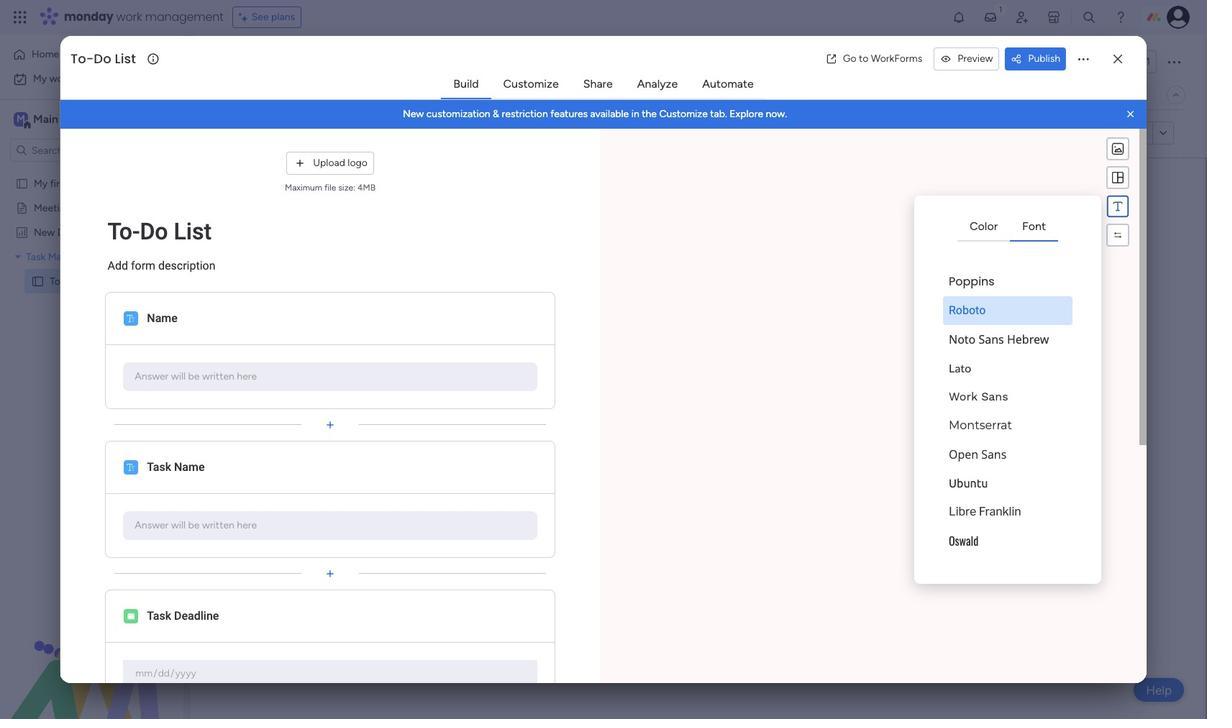 Task type: locate. For each thing, give the bounding box(es) containing it.
0 horizontal spatial main
[[33, 112, 58, 126]]

integrate button
[[929, 80, 1068, 110]]

2 public board image from the top
[[15, 201, 29, 215]]

1 horizontal spatial automate
[[1100, 89, 1145, 101]]

1 vertical spatial drag to reorder the question image
[[323, 595, 338, 609]]

meeting
[[34, 202, 71, 214]]

1 be from the top
[[188, 371, 200, 383]]

my left first
[[34, 177, 48, 189]]

kendall parks image
[[1168, 6, 1191, 29]]

notifications image
[[952, 10, 967, 24]]

1 vertical spatial my
[[34, 177, 48, 189]]

0 vertical spatial written
[[202, 371, 235, 383]]

sans for work
[[982, 390, 1009, 404]]

component__icon image
[[124, 311, 138, 326], [124, 460, 138, 475], [124, 609, 138, 624]]

form up background color and image selector
[[1108, 127, 1130, 139]]

meeting notes
[[34, 202, 101, 214]]

2 vertical spatial component__icon image
[[124, 609, 138, 624]]

file
[[325, 182, 336, 193]]

public board image
[[15, 176, 29, 190], [15, 201, 29, 215]]

list box
[[0, 168, 184, 488]]

explore
[[730, 108, 764, 120]]

select product image
[[13, 10, 27, 24]]

tab list
[[441, 71, 766, 99], [958, 213, 1059, 242]]

ubuntu
[[949, 477, 989, 490]]

libre franklin
[[949, 505, 1022, 519]]

0 vertical spatial new
[[403, 108, 424, 120]]

0 vertical spatial tab list
[[441, 71, 766, 99]]

search everything image
[[1083, 10, 1097, 24]]

customize up restriction
[[504, 77, 559, 91]]

do inside the form form
[[140, 218, 168, 245]]

main workspace
[[33, 112, 118, 126]]

main
[[240, 89, 262, 101], [33, 112, 58, 126]]

1 vertical spatial add new question image
[[323, 567, 338, 581]]

invite members image
[[1016, 10, 1030, 24]]

1 vertical spatial new
[[34, 226, 55, 238]]

form for copy
[[1108, 127, 1130, 139]]

form right edit
[[244, 127, 266, 139]]

list
[[295, 45, 331, 78], [115, 50, 136, 68], [174, 218, 212, 245], [80, 275, 96, 287]]

new for new customization & restriction features available in the customize tab. explore now.
[[403, 108, 424, 120]]

new up workforms logo
[[403, 108, 424, 120]]

1 answer will be written here from the top
[[135, 371, 257, 383]]

by up upload logo at top
[[337, 126, 350, 140]]

1 horizontal spatial work
[[116, 9, 142, 25]]

work sans
[[949, 390, 1009, 404]]

new inside banner "banner"
[[403, 108, 424, 120]]

by
[[337, 126, 350, 140], [649, 277, 671, 301]]

form inside button
[[244, 127, 266, 139]]

main inside workspace selection element
[[33, 112, 58, 126]]

public board image up public dashboard icon
[[15, 201, 29, 215]]

public board image for my first board
[[15, 176, 29, 190]]

font style selector element
[[921, 202, 1096, 579]]

my inside "option"
[[33, 73, 47, 85]]

by right 'start' on the top right
[[649, 277, 671, 301]]

0 vertical spatial task
[[26, 251, 46, 263]]

task
[[26, 251, 46, 263], [147, 461, 171, 474], [147, 610, 171, 623]]

0 vertical spatial my
[[33, 73, 47, 85]]

open sans button
[[944, 441, 1073, 469]]

component__icon image left task deadline
[[124, 609, 138, 624]]

work down home
[[49, 73, 71, 85]]

drag to reorder the question image for deadline
[[323, 595, 338, 609]]

public board image left first
[[15, 176, 29, 190]]

new dashboard
[[34, 226, 106, 238]]

sans down lato button
[[982, 390, 1009, 404]]

1 vertical spatial component__icon image
[[124, 460, 138, 475]]

form for edit
[[244, 127, 266, 139]]

main inside main table button
[[240, 89, 262, 101]]

home option
[[9, 43, 175, 66]]

0 vertical spatial here
[[237, 371, 257, 383]]

form inside form
[[131, 259, 155, 272]]

2 component__icon image from the top
[[124, 460, 138, 475]]

new right public dashboard icon
[[34, 226, 55, 238]]

help image
[[1114, 10, 1129, 24]]

workforms logo image
[[355, 122, 437, 145]]

0 vertical spatial component__icon image
[[124, 311, 138, 326]]

component__icon image left 'task name'
[[124, 460, 138, 475]]

go to workforms button
[[821, 48, 929, 71]]

1 drag to reorder the question image from the top
[[323, 446, 338, 460]]

let's
[[565, 277, 601, 301]]

sans for noto
[[979, 332, 1005, 348]]

2 vertical spatial sans
[[982, 447, 1007, 463]]

1 vertical spatial here
[[237, 520, 257, 532]]

1 vertical spatial main
[[33, 112, 58, 126]]

&
[[493, 108, 500, 120]]

monday marketplace image
[[1047, 10, 1062, 24]]

sans
[[979, 332, 1005, 348], [982, 390, 1009, 404], [982, 447, 1007, 463]]

0 vertical spatial sans
[[979, 332, 1005, 348]]

lottie animation element
[[0, 574, 184, 720]]

1 vertical spatial customize
[[660, 108, 708, 120]]

1 horizontal spatial new
[[403, 108, 424, 120]]

list inside field
[[115, 50, 136, 68]]

maximum
[[285, 182, 322, 193]]

1 horizontal spatial customize
[[660, 108, 708, 120]]

task deadline
[[147, 610, 219, 623]]

home link
[[9, 43, 175, 66]]

my for my work
[[33, 73, 47, 85]]

1 public board image from the top
[[15, 176, 29, 190]]

form inside button
[[1108, 127, 1130, 139]]

0 horizontal spatial work
[[49, 73, 71, 85]]

Search in workspace field
[[30, 142, 120, 159]]

edit form button
[[218, 122, 272, 145]]

1 horizontal spatial by
[[649, 277, 671, 301]]

automate up the close icon
[[1100, 89, 1145, 101]]

0 horizontal spatial new
[[34, 226, 55, 238]]

form
[[310, 89, 333, 101]]

0 vertical spatial add new question image
[[323, 418, 338, 432]]

1 horizontal spatial tab list
[[958, 213, 1059, 242]]

0 vertical spatial drag to reorder the question image
[[323, 446, 338, 460]]

my work option
[[9, 68, 175, 91]]

main left table
[[240, 89, 262, 101]]

0 vertical spatial main
[[240, 89, 262, 101]]

collapse board header image
[[1171, 89, 1183, 101]]

work right monday
[[116, 9, 142, 25]]

1 vertical spatial sans
[[982, 390, 1009, 404]]

automate up tab.
[[703, 77, 754, 91]]

1 vertical spatial tab list
[[958, 213, 1059, 242]]

2 drag to reorder the question image from the top
[[323, 595, 338, 609]]

noto sans hebrew button
[[944, 325, 1073, 354]]

powered
[[289, 126, 334, 140]]

0 vertical spatial work
[[116, 9, 142, 25]]

1 horizontal spatial main
[[240, 89, 262, 101]]

2 be from the top
[[188, 520, 200, 532]]

1 written from the top
[[202, 371, 235, 383]]

more actions image
[[1077, 52, 1091, 66]]

menu image
[[1112, 200, 1126, 213]]

answer will be written here
[[135, 371, 257, 383], [135, 520, 257, 532]]

1 vertical spatial answer
[[135, 520, 169, 532]]

ubuntu button
[[944, 469, 1073, 498]]

3 component__icon image from the top
[[124, 609, 138, 624]]

2 vertical spatial task
[[147, 610, 171, 623]]

upload logo
[[313, 157, 368, 169]]

main right workspace icon
[[33, 112, 58, 126]]

0 vertical spatial by
[[337, 126, 350, 140]]

see plans button
[[232, 6, 302, 28]]

close image
[[1124, 107, 1139, 122]]

sans right the open
[[982, 447, 1007, 463]]

4mb
[[358, 182, 376, 193]]

drag to reorder the question image
[[323, 446, 338, 460], [323, 595, 338, 609]]

form for add
[[131, 259, 155, 272]]

sans right noto
[[979, 332, 1005, 348]]

update feed image
[[984, 10, 998, 24]]

form
[[1108, 127, 1130, 139], [244, 127, 266, 139], [131, 259, 155, 272], [791, 277, 832, 301]]

1 vertical spatial work
[[49, 73, 71, 85]]

publish button
[[1006, 48, 1067, 71]]

edit form
[[224, 127, 266, 139]]

banner banner
[[60, 100, 1148, 129]]

copy form link
[[1082, 127, 1147, 139]]

To-Do List field
[[67, 50, 145, 68]]

task for task name
[[147, 461, 171, 474]]

new
[[403, 108, 424, 120], [34, 226, 55, 238]]

list box containing my first board
[[0, 168, 184, 488]]

here
[[237, 371, 257, 383], [237, 520, 257, 532]]

roboto button
[[944, 297, 1073, 325]]

public dashboard image
[[15, 225, 29, 239]]

add new question image
[[323, 418, 338, 432], [323, 567, 338, 581]]

form right the add
[[131, 259, 155, 272]]

size:
[[338, 182, 356, 193]]

automate
[[703, 77, 754, 91], [1100, 89, 1145, 101]]

0 vertical spatial public board image
[[15, 176, 29, 190]]

component__icon image down the add
[[124, 311, 138, 326]]

0 vertical spatial answer
[[135, 371, 169, 383]]

1 vertical spatial name
[[174, 461, 205, 474]]

1 vertical spatial written
[[202, 520, 235, 532]]

tab list up poppins button
[[958, 213, 1059, 242]]

1 here from the top
[[237, 371, 257, 383]]

in
[[632, 108, 640, 120]]

invite
[[1113, 55, 1138, 68]]

tab list up banner "banner"
[[441, 71, 766, 99]]

my down home
[[33, 73, 47, 85]]

main table button
[[218, 84, 299, 107]]

noto
[[949, 332, 976, 348]]

1 vertical spatial will
[[171, 520, 186, 532]]

automate link
[[691, 71, 766, 97]]

color
[[970, 220, 999, 233]]

tab list containing build
[[441, 71, 766, 99]]

1 vertical spatial be
[[188, 520, 200, 532]]

0 vertical spatial will
[[171, 371, 186, 383]]

be
[[188, 371, 200, 383], [188, 520, 200, 532]]

font
[[1023, 220, 1047, 233]]

customize inside banner "banner"
[[660, 108, 708, 120]]

0 horizontal spatial tab list
[[441, 71, 766, 99]]

0 vertical spatial answer will be written here
[[135, 371, 257, 383]]

1 vertical spatial answer will be written here
[[135, 520, 257, 532]]

my
[[33, 73, 47, 85], [34, 177, 48, 189]]

1 vertical spatial public board image
[[15, 201, 29, 215]]

invite / 1 button
[[1086, 50, 1158, 73]]

plans
[[271, 11, 295, 23]]

lato button
[[944, 354, 1073, 383]]

0 vertical spatial be
[[188, 371, 200, 383]]

customize right the
[[660, 108, 708, 120]]

component__icon image for task deadline
[[124, 609, 138, 624]]

tab list containing color
[[958, 213, 1059, 242]]

1 vertical spatial task
[[147, 461, 171, 474]]

option
[[0, 170, 184, 173]]

oswald button
[[944, 527, 1073, 556]]

monday work management
[[64, 9, 224, 25]]

1
[[1147, 55, 1151, 68]]

menu image
[[1112, 171, 1126, 185]]

system
[[110, 251, 144, 263]]

written
[[202, 371, 235, 383], [202, 520, 235, 532]]

2 written from the top
[[202, 520, 235, 532]]

work inside "option"
[[49, 73, 71, 85]]

workforms
[[872, 53, 923, 65]]

your
[[749, 277, 786, 301]]

new for new dashboard
[[34, 226, 55, 238]]

0 vertical spatial name
[[147, 312, 178, 325]]

0 horizontal spatial customize
[[504, 77, 559, 91]]

libre
[[949, 505, 977, 519]]



Task type: vqa. For each thing, say whether or not it's contained in the screenshot.
arrow down image
no



Task type: describe. For each thing, give the bounding box(es) containing it.
powered by
[[289, 126, 350, 140]]

maximum file size: 4mb
[[285, 182, 376, 193]]

build link
[[442, 71, 491, 97]]

public board image for meeting notes
[[15, 201, 29, 215]]

first
[[50, 177, 68, 189]]

invite / 1
[[1113, 55, 1151, 68]]

management
[[145, 9, 224, 25]]

1 vertical spatial by
[[649, 277, 671, 301]]

form button
[[299, 84, 344, 107]]

1 will from the top
[[171, 371, 186, 383]]

publish
[[1029, 53, 1061, 65]]

form form
[[60, 129, 1148, 720]]

my work link
[[9, 68, 175, 91]]

component__icon image for task name
[[124, 460, 138, 475]]

1 answer from the top
[[135, 371, 169, 383]]

poppins button
[[944, 268, 1073, 297]]

copy form link button
[[1055, 122, 1153, 145]]

my for my first board
[[34, 177, 48, 189]]

help button
[[1135, 679, 1185, 703]]

task for task deadline
[[147, 610, 171, 623]]

open
[[949, 447, 979, 463]]

available
[[591, 108, 629, 120]]

color link
[[959, 214, 1010, 240]]

name button
[[145, 307, 537, 330]]

sans for open
[[982, 447, 1007, 463]]

monday
[[64, 9, 113, 25]]

main for main workspace
[[33, 112, 58, 126]]

lottie animation image
[[0, 574, 184, 720]]

build
[[454, 77, 479, 91]]

add view image
[[352, 90, 358, 100]]

franklin
[[979, 505, 1022, 519]]

now.
[[766, 108, 788, 120]]

public board image
[[31, 274, 45, 288]]

share link
[[572, 71, 625, 97]]

customization
[[427, 108, 491, 120]]

add
[[108, 259, 128, 272]]

building
[[675, 277, 744, 301]]

2 will from the top
[[171, 520, 186, 532]]

upload logo button
[[287, 152, 374, 175]]

m
[[17, 113, 25, 125]]

copy
[[1082, 127, 1106, 139]]

background color and image selector image
[[1112, 142, 1126, 156]]

to-do list inside field
[[70, 50, 136, 68]]

activity button
[[1012, 50, 1080, 73]]

main for main table
[[240, 89, 262, 101]]

0 vertical spatial customize
[[504, 77, 559, 91]]

task name
[[147, 461, 205, 474]]

the
[[642, 108, 657, 120]]

main table
[[240, 89, 288, 101]]

to- inside the form form
[[108, 218, 140, 245]]

customization tools toolbar
[[1107, 137, 1130, 247]]

my work
[[33, 73, 71, 85]]

preview
[[958, 53, 994, 65]]

logo
[[348, 157, 368, 169]]

do inside field
[[94, 50, 111, 68]]

open sans
[[949, 447, 1007, 463]]

work sans button
[[944, 383, 1073, 412]]

2 answer will be written here from the top
[[135, 520, 257, 532]]

features
[[551, 108, 588, 120]]

work for monday
[[116, 9, 142, 25]]

home
[[32, 48, 59, 60]]

workspace selection element
[[14, 111, 120, 130]]

start
[[606, 277, 645, 301]]

0 horizontal spatial automate
[[703, 77, 754, 91]]

workspace
[[61, 112, 118, 126]]

dashboard
[[57, 226, 106, 238]]

edit
[[224, 127, 242, 139]]

description
[[158, 259, 216, 272]]

restriction
[[502, 108, 548, 120]]

analyze
[[638, 77, 678, 91]]

form right your at the right top of the page
[[791, 277, 832, 301]]

1 component__icon image from the top
[[124, 311, 138, 326]]

1 image
[[995, 1, 1008, 17]]

help
[[1147, 684, 1173, 698]]

go to workforms
[[844, 53, 923, 65]]

montserrat
[[949, 419, 1013, 433]]

caret down image
[[15, 252, 21, 262]]

notes
[[74, 202, 101, 214]]

2 add new question image from the top
[[323, 567, 338, 581]]

task for task management system
[[26, 251, 46, 263]]

new customization & restriction features available in the customize tab. explore now.
[[403, 108, 788, 120]]

tab list inside font style selector element
[[958, 213, 1059, 242]]

deadline
[[174, 610, 219, 623]]

management
[[48, 251, 107, 263]]

list inside the form form
[[174, 218, 212, 245]]

see
[[252, 11, 269, 23]]

drag to reorder the question image for name
[[323, 446, 338, 460]]

work
[[949, 390, 978, 404]]

see plans
[[252, 11, 295, 23]]

poppins
[[949, 274, 995, 290]]

oswald
[[949, 533, 979, 550]]

2 here from the top
[[237, 520, 257, 532]]

customize link
[[492, 71, 571, 97]]

to- inside field
[[70, 50, 94, 68]]

activity
[[1018, 55, 1053, 68]]

work for my
[[49, 73, 71, 85]]

integrate
[[953, 89, 994, 101]]

board
[[71, 177, 97, 189]]

0 horizontal spatial by
[[337, 126, 350, 140]]

task management system
[[26, 251, 144, 263]]

workspace image
[[14, 112, 28, 127]]

tab.
[[711, 108, 728, 120]]

automate inside button
[[1100, 89, 1145, 101]]

name inside 'button'
[[147, 312, 178, 325]]

to-do list inside the form form
[[108, 218, 212, 245]]

2 answer from the top
[[135, 520, 169, 532]]

font link
[[1011, 214, 1058, 240]]

montserrat button
[[944, 412, 1073, 441]]

lato
[[949, 361, 972, 375]]

roboto
[[949, 304, 986, 317]]

1 add new question image from the top
[[323, 418, 338, 432]]

my first board
[[34, 177, 97, 189]]

to
[[860, 53, 869, 65]]

libre franklin button
[[944, 498, 1073, 527]]

share
[[584, 77, 613, 91]]

link
[[1132, 127, 1147, 139]]

upload
[[313, 157, 345, 169]]



